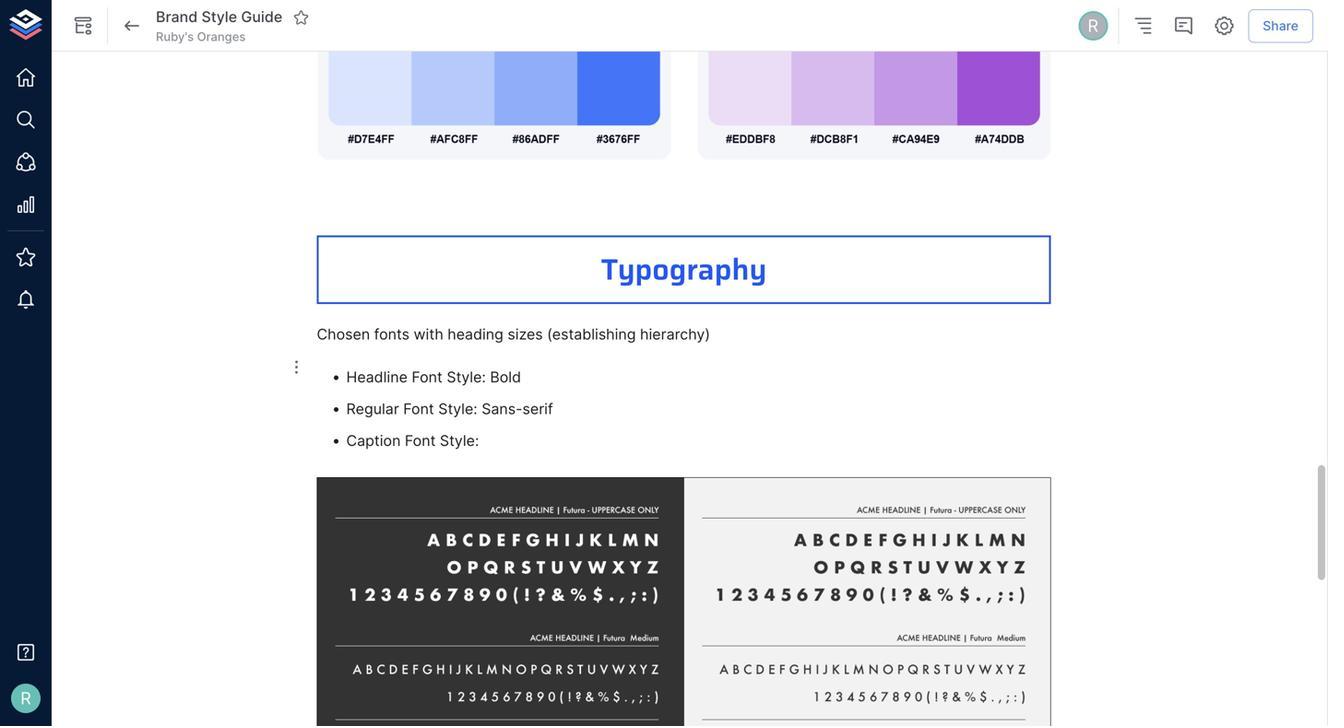 Task type: locate. For each thing, give the bounding box(es) containing it.
style:
[[447, 368, 486, 386], [438, 400, 477, 418], [440, 432, 479, 450]]

style: down headline font style: bold
[[438, 400, 477, 418]]

hierarchy)
[[640, 326, 710, 344]]

1 vertical spatial r button
[[6, 679, 46, 719]]

regular
[[346, 400, 399, 418]]

style
[[201, 8, 237, 26]]

comments image
[[1172, 15, 1195, 37]]

guide
[[241, 8, 282, 26]]

style: down 'regular font style: sans-serif' at bottom
[[440, 432, 479, 450]]

0 vertical spatial font
[[412, 368, 443, 386]]

1 horizontal spatial r
[[1088, 16, 1099, 36]]

with
[[414, 326, 443, 344]]

favorite image
[[293, 9, 309, 26]]

caption font style:
[[346, 432, 479, 450]]

0 horizontal spatial r button
[[6, 679, 46, 719]]

2 vertical spatial font
[[405, 432, 436, 450]]

fonts
[[374, 326, 410, 344]]

oranges
[[197, 29, 246, 44]]

font down 'regular font style: sans-serif' at bottom
[[405, 432, 436, 450]]

style: for bold
[[447, 368, 486, 386]]

1 vertical spatial style:
[[438, 400, 477, 418]]

0 vertical spatial r
[[1088, 16, 1099, 36]]

r button
[[1076, 8, 1111, 43], [6, 679, 46, 719]]

headline
[[346, 368, 408, 386]]

headline font style: bold
[[346, 368, 521, 386]]

go back image
[[121, 15, 143, 37]]

brand style guide
[[156, 8, 282, 26]]

1 vertical spatial font
[[403, 400, 434, 418]]

2 vertical spatial style:
[[440, 432, 479, 450]]

font for caption
[[405, 432, 436, 450]]

bold
[[490, 368, 521, 386]]

r
[[1088, 16, 1099, 36], [20, 689, 31, 709]]

ruby's oranges
[[156, 29, 246, 44]]

0 vertical spatial style:
[[447, 368, 486, 386]]

0 vertical spatial r button
[[1076, 8, 1111, 43]]

ruby's
[[156, 29, 194, 44]]

sans-
[[482, 400, 523, 418]]

brand
[[156, 8, 198, 26]]

chosen fonts with heading sizes (establishing hierarchy)
[[317, 326, 710, 344]]

1 vertical spatial r
[[20, 689, 31, 709]]

style: for sans-
[[438, 400, 477, 418]]

font up caption font style:
[[403, 400, 434, 418]]

(establishing
[[547, 326, 636, 344]]

font
[[412, 368, 443, 386], [403, 400, 434, 418], [405, 432, 436, 450]]

serif
[[522, 400, 553, 418]]

style: up 'regular font style: sans-serif' at bottom
[[447, 368, 486, 386]]

font up 'regular font style: sans-serif' at bottom
[[412, 368, 443, 386]]



Task type: vqa. For each thing, say whether or not it's contained in the screenshot.
the R
yes



Task type: describe. For each thing, give the bounding box(es) containing it.
sizes
[[508, 326, 543, 344]]

chosen
[[317, 326, 370, 344]]

font for regular
[[403, 400, 434, 418]]

ruby's oranges link
[[156, 28, 246, 45]]

settings image
[[1213, 15, 1235, 37]]

table of contents image
[[1132, 15, 1154, 37]]

caption
[[346, 432, 401, 450]]

show wiki image
[[72, 15, 94, 37]]

share
[[1263, 18, 1299, 33]]

typography
[[601, 246, 767, 293]]

regular font style: sans-serif
[[346, 400, 553, 418]]

1 horizontal spatial r button
[[1076, 8, 1111, 43]]

heading
[[448, 326, 503, 344]]

0 horizontal spatial r
[[20, 689, 31, 709]]

share button
[[1248, 9, 1313, 43]]

font for headline
[[412, 368, 443, 386]]



